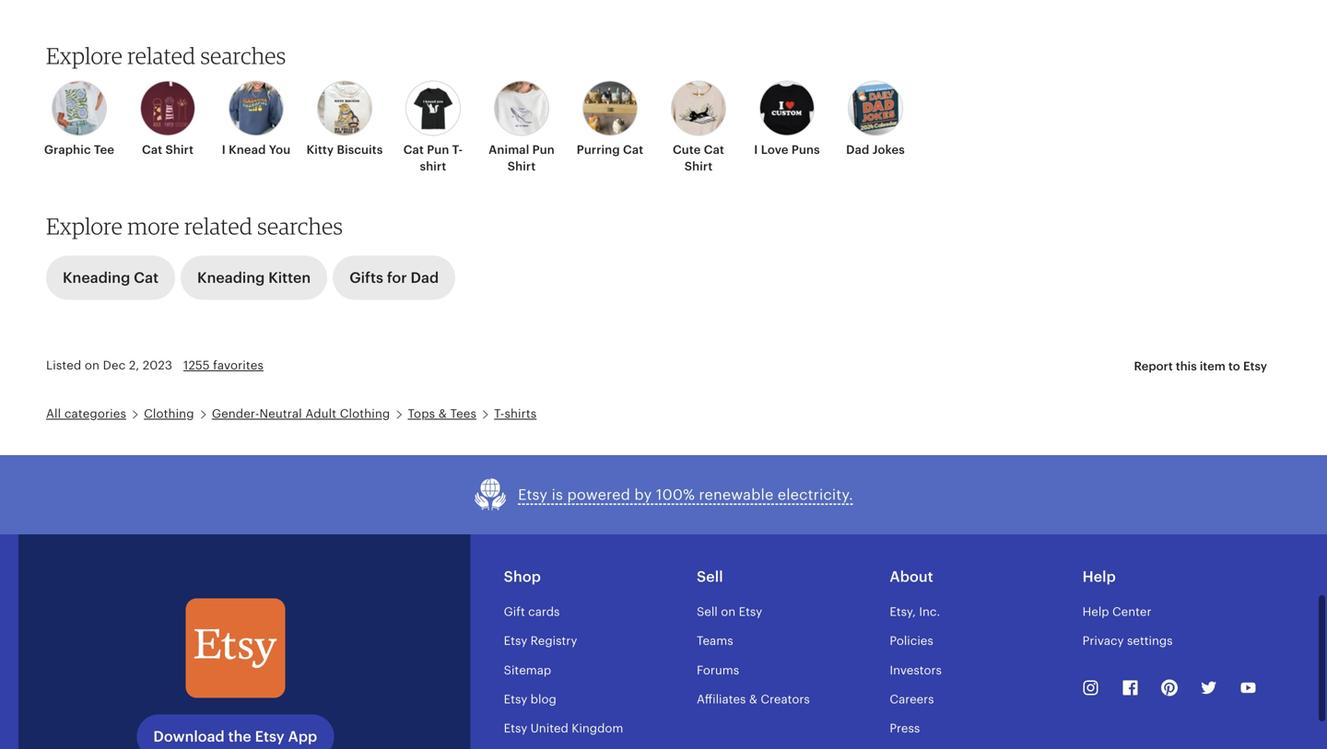 Task type: describe. For each thing, give the bounding box(es) containing it.
privacy
[[1083, 635, 1125, 648]]

policies
[[890, 635, 934, 648]]

2,
[[129, 359, 139, 373]]

investors
[[890, 664, 942, 678]]

all categories
[[46, 407, 126, 421]]

blog
[[531, 693, 557, 707]]

center
[[1113, 605, 1152, 619]]

inc.
[[920, 605, 941, 619]]

help for help center
[[1083, 605, 1110, 619]]

kneading kitten
[[197, 270, 311, 287]]

about
[[890, 569, 934, 586]]

gifts
[[350, 270, 384, 287]]

privacy settings
[[1083, 635, 1174, 648]]

the
[[228, 729, 251, 746]]

1 vertical spatial dad
[[411, 270, 439, 287]]

download the etsy app link
[[137, 715, 334, 750]]

all categories link
[[46, 407, 126, 421]]

affiliates & creators
[[697, 693, 810, 707]]

pun for t-
[[427, 143, 449, 157]]

gift
[[504, 605, 525, 619]]

adult
[[306, 407, 337, 421]]

cute cat shirt link
[[660, 81, 738, 175]]

animal
[[489, 143, 530, 157]]

i knead you
[[222, 143, 291, 157]]

& for tops
[[439, 407, 447, 421]]

cat inside cat pun t- shirt
[[404, 143, 424, 157]]

etsy up forums
[[739, 605, 763, 619]]

forums link
[[697, 664, 740, 678]]

favorites
[[213, 359, 264, 373]]

gift cards
[[504, 605, 560, 619]]

registry
[[531, 635, 578, 648]]

knead
[[229, 143, 266, 157]]

etsy left is
[[518, 487, 548, 503]]

explore more related searches
[[46, 213, 343, 240]]

settings
[[1128, 635, 1174, 648]]

sitemap link
[[504, 664, 552, 678]]

explore for explore more related searches
[[46, 213, 123, 240]]

cat for cute cat shirt
[[704, 143, 725, 157]]

animal pun shirt
[[489, 143, 555, 173]]

explore related searches
[[46, 42, 286, 69]]

1255 favorites link
[[183, 359, 264, 373]]

shirt for cute cat shirt
[[685, 160, 713, 173]]

listed
[[46, 359, 81, 373]]

kitty biscuits link
[[306, 81, 384, 158]]

etsy united kingdom
[[504, 722, 624, 736]]

i love puns
[[755, 143, 820, 157]]

i for i love puns
[[755, 143, 758, 157]]

help center
[[1083, 605, 1152, 619]]

animal pun shirt link
[[483, 81, 561, 175]]

you
[[269, 143, 291, 157]]

1255
[[183, 359, 210, 373]]

puns
[[792, 143, 820, 157]]

is
[[552, 487, 564, 503]]

privacy settings link
[[1083, 635, 1174, 648]]

kneading cat link
[[46, 256, 175, 300]]

gifts for dad
[[350, 270, 439, 287]]

i for i knead you
[[222, 143, 226, 157]]

listed on dec 2, 2023
[[46, 359, 172, 373]]

cat pun t- shirt
[[404, 143, 463, 173]]

graphic
[[44, 143, 91, 157]]

cat for purring cat
[[623, 143, 644, 157]]

forums
[[697, 664, 740, 678]]

etsy blog link
[[504, 693, 557, 707]]

etsy is powered by 100% renewable electricity.
[[518, 487, 854, 503]]

etsy blog
[[504, 693, 557, 707]]

explore for explore related searches
[[46, 42, 123, 69]]

tees
[[450, 407, 477, 421]]

careers link
[[890, 693, 935, 707]]

etsy left blog
[[504, 693, 528, 707]]

pun for shirt
[[533, 143, 555, 157]]

sell for sell on etsy
[[697, 605, 718, 619]]

cat shirt link
[[129, 81, 207, 158]]

gender-neutral adult clothing link
[[212, 407, 390, 421]]

press
[[890, 722, 921, 736]]

cute cat shirt
[[673, 143, 725, 173]]

cat pun t- shirt link
[[395, 81, 472, 175]]

neutral
[[260, 407, 302, 421]]

sell on etsy link
[[697, 605, 763, 619]]

2 clothing from the left
[[340, 407, 390, 421]]



Task type: locate. For each thing, give the bounding box(es) containing it.
love
[[761, 143, 789, 157]]

shirt left knead
[[165, 143, 194, 157]]

t- left animal
[[452, 143, 463, 157]]

1 vertical spatial related
[[184, 213, 253, 240]]

0 horizontal spatial shirt
[[165, 143, 194, 157]]

2 i from the left
[[755, 143, 758, 157]]

0 vertical spatial related
[[127, 42, 196, 69]]

purring cat link
[[572, 81, 649, 158]]

gifts for dad link
[[333, 256, 456, 300]]

1 horizontal spatial on
[[721, 605, 736, 619]]

kneading
[[63, 270, 130, 287], [197, 270, 265, 287]]

pun inside animal pun shirt
[[533, 143, 555, 157]]

etsy is powered by 100% renewable electricity. button
[[474, 478, 854, 513]]

1 horizontal spatial t-
[[494, 407, 505, 421]]

kingdom
[[572, 722, 624, 736]]

cat up shirt
[[404, 143, 424, 157]]

biscuits
[[337, 143, 383, 157]]

powered
[[568, 487, 631, 503]]

i love puns link
[[749, 81, 826, 158]]

0 vertical spatial dad
[[847, 143, 870, 157]]

sitemap
[[504, 664, 552, 678]]

dad
[[847, 143, 870, 157], [411, 270, 439, 287]]

cute
[[673, 143, 701, 157]]

0 horizontal spatial pun
[[427, 143, 449, 157]]

report this item to etsy button
[[1121, 350, 1282, 384]]

etsy united kingdom link
[[504, 722, 624, 736]]

gender-neutral adult clothing
[[212, 407, 390, 421]]

etsy,
[[890, 605, 916, 619]]

0 horizontal spatial &
[[439, 407, 447, 421]]

& for affiliates
[[750, 693, 758, 707]]

kitty biscuits
[[307, 143, 383, 157]]

1 i from the left
[[222, 143, 226, 157]]

help center link
[[1083, 605, 1152, 619]]

clothing
[[144, 407, 194, 421], [340, 407, 390, 421]]

1 explore from the top
[[46, 42, 123, 69]]

searches
[[201, 42, 286, 69], [258, 213, 343, 240]]

1 pun from the left
[[427, 143, 449, 157]]

kneading for kneading cat
[[63, 270, 130, 287]]

pun right animal
[[533, 143, 555, 157]]

explore inside region
[[46, 42, 123, 69]]

1 horizontal spatial pun
[[533, 143, 555, 157]]

cat right tee
[[142, 143, 162, 157]]

shirt down cute
[[685, 160, 713, 173]]

cat right the purring
[[623, 143, 644, 157]]

shirt inside cute cat shirt
[[685, 160, 713, 173]]

press link
[[890, 722, 921, 736]]

0 vertical spatial sell
[[697, 569, 724, 586]]

affiliates
[[697, 693, 746, 707]]

kneading for kneading kitten
[[197, 270, 265, 287]]

t-shirts link
[[494, 407, 537, 421]]

1 vertical spatial t-
[[494, 407, 505, 421]]

0 horizontal spatial i
[[222, 143, 226, 157]]

explore related searches region
[[35, 42, 1293, 208]]

sell up 'teams' link
[[697, 605, 718, 619]]

1 vertical spatial searches
[[258, 213, 343, 240]]

0 horizontal spatial dad
[[411, 270, 439, 287]]

kneading cat
[[63, 270, 159, 287]]

i left knead
[[222, 143, 226, 157]]

2 kneading from the left
[[197, 270, 265, 287]]

clothing link
[[144, 407, 194, 421]]

etsy, inc. link
[[890, 605, 941, 619]]

clothing down 2023 at the left top of page
[[144, 407, 194, 421]]

0 horizontal spatial clothing
[[144, 407, 194, 421]]

0 horizontal spatial kneading
[[63, 270, 130, 287]]

1 vertical spatial sell
[[697, 605, 718, 619]]

explore up kneading cat
[[46, 213, 123, 240]]

pun inside cat pun t- shirt
[[427, 143, 449, 157]]

etsy right the
[[255, 729, 285, 746]]

dad inside explore related searches region
[[847, 143, 870, 157]]

1 vertical spatial help
[[1083, 605, 1110, 619]]

download the etsy app
[[153, 729, 317, 746]]

on
[[85, 359, 100, 373], [721, 605, 736, 619]]

searches inside region
[[201, 42, 286, 69]]

2 pun from the left
[[533, 143, 555, 157]]

related up kneading kitten 'link' at the top left of the page
[[184, 213, 253, 240]]

on for listed
[[85, 359, 100, 373]]

help for help
[[1083, 569, 1117, 586]]

2 horizontal spatial shirt
[[685, 160, 713, 173]]

1 vertical spatial &
[[750, 693, 758, 707]]

tops
[[408, 407, 435, 421]]

help up help center
[[1083, 569, 1117, 586]]

t- right tees
[[494, 407, 505, 421]]

related
[[127, 42, 196, 69], [184, 213, 253, 240]]

cat right cute
[[704, 143, 725, 157]]

1 horizontal spatial clothing
[[340, 407, 390, 421]]

dad jokes link
[[837, 81, 915, 158]]

shirts
[[505, 407, 537, 421]]

cat for kneading cat
[[134, 270, 159, 287]]

more
[[127, 213, 180, 240]]

0 vertical spatial t-
[[452, 143, 463, 157]]

1 horizontal spatial i
[[755, 143, 758, 157]]

kneading inside 'link'
[[197, 270, 265, 287]]

t- inside cat pun t- shirt
[[452, 143, 463, 157]]

gender-
[[212, 407, 260, 421]]

shirt inside animal pun shirt
[[508, 160, 536, 173]]

&
[[439, 407, 447, 421], [750, 693, 758, 707]]

careers
[[890, 693, 935, 707]]

1 kneading from the left
[[63, 270, 130, 287]]

2 explore from the top
[[46, 213, 123, 240]]

investors link
[[890, 664, 942, 678]]

to
[[1229, 360, 1241, 374]]

all
[[46, 407, 61, 421]]

related up cat shirt link
[[127, 42, 196, 69]]

teams link
[[697, 635, 734, 648]]

etsy down gift
[[504, 635, 528, 648]]

& left creators
[[750, 693, 758, 707]]

etsy, inc.
[[890, 605, 941, 619]]

on up 'teams' link
[[721, 605, 736, 619]]

jokes
[[873, 143, 905, 157]]

shirt
[[420, 160, 447, 173]]

creators
[[761, 693, 810, 707]]

united
[[531, 722, 569, 736]]

electricity.
[[778, 487, 854, 503]]

shop
[[504, 569, 541, 586]]

report
[[1135, 360, 1174, 374]]

tops & tees link
[[408, 407, 477, 421]]

& left tees
[[439, 407, 447, 421]]

pun
[[427, 143, 449, 157], [533, 143, 555, 157]]

graphic tee
[[44, 143, 114, 157]]

clothing right adult
[[340, 407, 390, 421]]

dad left jokes at the top
[[847, 143, 870, 157]]

i left love
[[755, 143, 758, 157]]

pun up shirt
[[427, 143, 449, 157]]

kneading kitten link
[[181, 256, 328, 300]]

1 vertical spatial on
[[721, 605, 736, 619]]

0 vertical spatial explore
[[46, 42, 123, 69]]

dad right for in the left top of the page
[[411, 270, 439, 287]]

etsy registry
[[504, 635, 578, 648]]

0 vertical spatial help
[[1083, 569, 1117, 586]]

0 vertical spatial &
[[439, 407, 447, 421]]

1 horizontal spatial &
[[750, 693, 758, 707]]

related inside region
[[127, 42, 196, 69]]

etsy registry link
[[504, 635, 578, 648]]

2023
[[143, 359, 172, 373]]

tops & tees
[[408, 407, 477, 421]]

kneading left the kitten
[[197, 270, 265, 287]]

on for sell
[[721, 605, 736, 619]]

1255 favorites
[[183, 359, 264, 373]]

sell for sell
[[697, 569, 724, 586]]

graphic tee link
[[41, 81, 118, 158]]

i
[[222, 143, 226, 157], [755, 143, 758, 157]]

searches up i knead you link
[[201, 42, 286, 69]]

item
[[1201, 360, 1226, 374]]

t-
[[452, 143, 463, 157], [494, 407, 505, 421]]

0 vertical spatial searches
[[201, 42, 286, 69]]

1 horizontal spatial shirt
[[508, 160, 536, 173]]

purring
[[577, 143, 620, 157]]

1 horizontal spatial kneading
[[197, 270, 265, 287]]

2 sell from the top
[[697, 605, 718, 619]]

kneading down "more" on the top left
[[63, 270, 130, 287]]

1 vertical spatial explore
[[46, 213, 123, 240]]

help up privacy
[[1083, 605, 1110, 619]]

0 vertical spatial on
[[85, 359, 100, 373]]

searches up the kitten
[[258, 213, 343, 240]]

shirt for animal pun shirt
[[508, 160, 536, 173]]

gift cards link
[[504, 605, 560, 619]]

on left dec
[[85, 359, 100, 373]]

0 horizontal spatial t-
[[452, 143, 463, 157]]

sell up sell on etsy link
[[697, 569, 724, 586]]

etsy down etsy blog
[[504, 722, 528, 736]]

teams
[[697, 635, 734, 648]]

1 horizontal spatial dad
[[847, 143, 870, 157]]

shirt down animal
[[508, 160, 536, 173]]

100%
[[656, 487, 695, 503]]

1 help from the top
[[1083, 569, 1117, 586]]

by
[[635, 487, 652, 503]]

policies link
[[890, 635, 934, 648]]

0 horizontal spatial on
[[85, 359, 100, 373]]

etsy right to
[[1244, 360, 1268, 374]]

cat inside cute cat shirt
[[704, 143, 725, 157]]

1 clothing from the left
[[144, 407, 194, 421]]

categories
[[64, 407, 126, 421]]

2 help from the top
[[1083, 605, 1110, 619]]

kitty
[[307, 143, 334, 157]]

1 sell from the top
[[697, 569, 724, 586]]

t-shirts
[[494, 407, 537, 421]]

i knead you link
[[218, 81, 295, 158]]

cat down "more" on the top left
[[134, 270, 159, 287]]

explore up graphic tee link
[[46, 42, 123, 69]]



Task type: vqa. For each thing, say whether or not it's contained in the screenshot.
community
no



